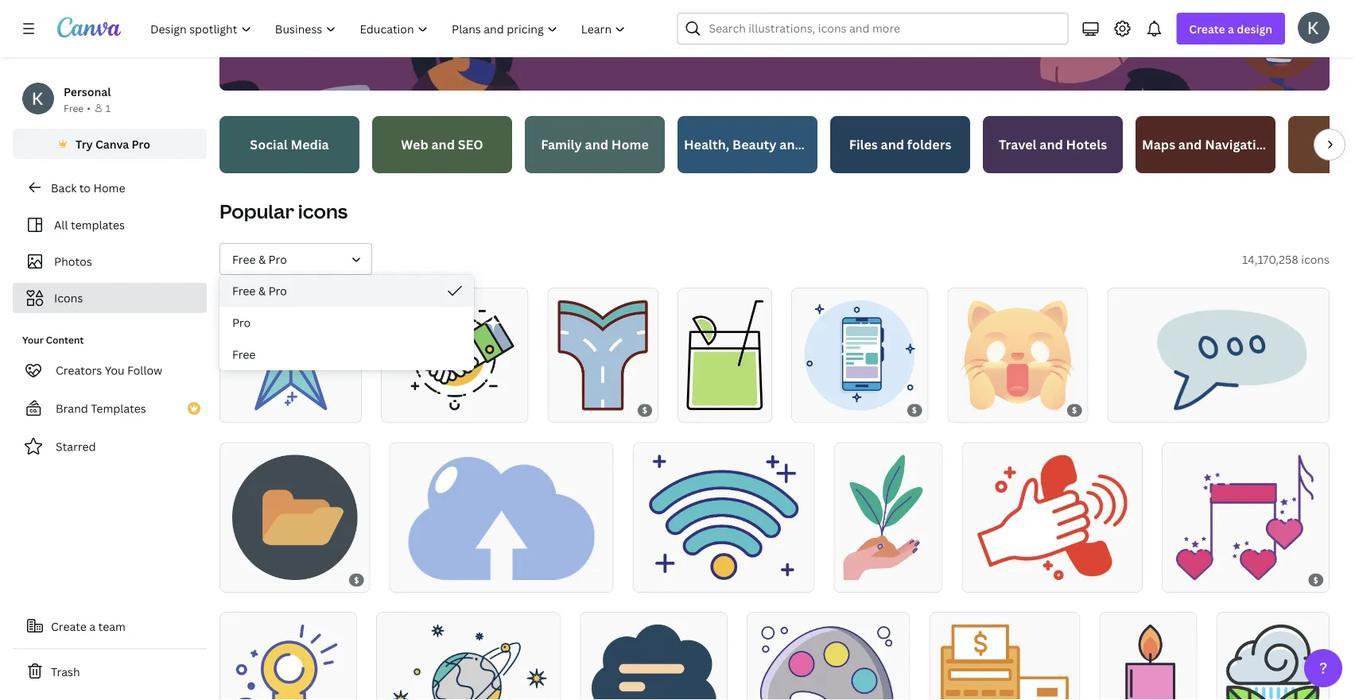 Task type: locate. For each thing, give the bounding box(es) containing it.
create a design
[[1190, 21, 1273, 36]]

$
[[643, 405, 648, 416], [913, 405, 918, 416], [1072, 405, 1078, 416], [354, 575, 360, 586], [1314, 575, 1319, 586]]

0 vertical spatial &
[[258, 252, 266, 267]]

home for family and home
[[612, 136, 649, 153]]

free & pro option
[[220, 275, 474, 307]]

and inside travel and hotels link
[[1040, 136, 1064, 153]]

free & pro down popular
[[232, 252, 287, 267]]

1 vertical spatial &
[[258, 283, 266, 299]]

1 horizontal spatial icons
[[1302, 252, 1330, 267]]

and right family on the left of page
[[585, 136, 609, 153]]

& down popular
[[258, 252, 266, 267]]

1
[[106, 101, 111, 115]]

0 vertical spatial icons
[[298, 199, 348, 224]]

and left seo
[[432, 136, 455, 153]]

0 vertical spatial free & pro
[[232, 252, 287, 267]]

templates
[[91, 401, 146, 417]]

creators
[[56, 363, 102, 378]]

a
[[1229, 21, 1235, 36], [89, 619, 96, 635]]

all templates
[[54, 218, 125, 233]]

0 horizontal spatial create
[[51, 619, 87, 635]]

and right files
[[881, 136, 905, 153]]

follow
[[127, 363, 162, 378]]

and
[[432, 136, 455, 153], [585, 136, 609, 153], [780, 136, 803, 153], [881, 136, 905, 153], [1040, 136, 1064, 153], [1179, 136, 1203, 153]]

and inside the web and seo link
[[432, 136, 455, 153]]

&
[[258, 252, 266, 267], [258, 283, 266, 299]]

school palette paints detail style icon image
[[760, 625, 898, 701]]

create for create a design
[[1190, 21, 1226, 36]]

2 & from the top
[[258, 283, 266, 299]]

and inside files and folders link
[[881, 136, 905, 153]]

hand with branch and leafs flat   style icon image
[[844, 455, 934, 581]]

personal
[[64, 84, 111, 99]]

6 and from the left
[[1179, 136, 1203, 153]]

icons up free & pro dropdown button
[[298, 199, 348, 224]]

icons for popular icons
[[298, 199, 348, 224]]

icons for 14,170,258 icons
[[1302, 252, 1330, 267]]

1 horizontal spatial home
[[612, 136, 649, 153]]

free
[[64, 101, 84, 115], [232, 252, 256, 267], [232, 283, 256, 299], [232, 347, 256, 362]]

a for design
[[1229, 21, 1235, 36]]

$ for the shocked cat image at the right
[[1072, 405, 1078, 416]]

a inside dropdown button
[[1229, 21, 1235, 36]]

4 and from the left
[[881, 136, 905, 153]]

back to home
[[51, 180, 125, 195]]

spa theme icon image
[[1108, 625, 1190, 701]]

5 and from the left
[[1040, 136, 1064, 153]]

home
[[612, 136, 649, 153], [93, 180, 125, 195]]

health, beauty and fashion
[[684, 136, 855, 153]]

trash
[[51, 665, 80, 680]]

0 vertical spatial create
[[1190, 21, 1226, 36]]

popular icons
[[220, 199, 348, 224]]

2 free & pro from the top
[[232, 283, 287, 299]]

create
[[1190, 21, 1226, 36], [51, 619, 87, 635]]

cloud computing school education learning flat style image
[[409, 455, 595, 581]]

None search field
[[677, 13, 1069, 45]]

0 vertical spatial a
[[1229, 21, 1235, 36]]

list box
[[220, 275, 474, 371]]

media
[[291, 136, 329, 153]]

3 and from the left
[[780, 136, 803, 153]]

web
[[401, 136, 429, 153]]

canva
[[95, 136, 129, 152]]

pro
[[132, 136, 150, 152], [269, 252, 287, 267], [269, 283, 287, 299], [232, 315, 251, 330]]

0 vertical spatial home
[[612, 136, 649, 153]]

and right the travel
[[1040, 136, 1064, 153]]

files and folders
[[849, 136, 952, 153]]

free & pro inside dropdown button
[[232, 252, 287, 267]]

travel
[[999, 136, 1037, 153]]

travel and hotels link
[[983, 116, 1123, 173]]

& down free & pro dropdown button
[[258, 283, 266, 299]]

and for files
[[881, 136, 905, 153]]

back to home link
[[13, 172, 207, 204]]

1 vertical spatial a
[[89, 619, 96, 635]]

back
[[51, 180, 77, 195]]

create inside button
[[51, 619, 87, 635]]

free & pro
[[232, 252, 287, 267], [232, 283, 287, 299]]

1 vertical spatial icons
[[1302, 252, 1330, 267]]

design
[[1237, 21, 1273, 36]]

and for family
[[585, 136, 609, 153]]

0 horizontal spatial home
[[93, 180, 125, 195]]

and right maps
[[1179, 136, 1203, 153]]

1 vertical spatial home
[[93, 180, 125, 195]]

home right family on the left of page
[[612, 136, 649, 153]]

and for web
[[432, 136, 455, 153]]

maps and navigation
[[1143, 136, 1273, 153]]

and right beauty
[[780, 136, 803, 153]]

1 free & pro from the top
[[232, 252, 287, 267]]

0 horizontal spatial a
[[89, 619, 96, 635]]

web and seo link
[[372, 116, 512, 173]]

a left design
[[1229, 21, 1235, 36]]

2 and from the left
[[585, 136, 609, 153]]

create inside dropdown button
[[1190, 21, 1226, 36]]

free & pro down free & pro dropdown button
[[232, 283, 287, 299]]

and inside health, beauty and fashion 'link'
[[780, 136, 803, 153]]

files and folders link
[[831, 116, 971, 173]]

talking speech bubble flat style icon image
[[592, 625, 717, 701]]

and inside the maps and navigation 'link'
[[1179, 136, 1203, 153]]

a left team
[[89, 619, 96, 635]]

create left team
[[51, 619, 87, 635]]

pro button
[[220, 307, 474, 339]]

1 and from the left
[[432, 136, 455, 153]]

all templates link
[[22, 210, 197, 240]]

kendall parks image
[[1299, 12, 1330, 44]]

templates
[[71, 218, 125, 233]]

1 & from the top
[[258, 252, 266, 267]]

0 horizontal spatial icons
[[298, 199, 348, 224]]

social media
[[250, 136, 329, 153]]

icons
[[54, 291, 83, 306]]

icons right 14,170,258
[[1302, 252, 1330, 267]]

social
[[250, 136, 288, 153]]

home for back to home
[[93, 180, 125, 195]]

brand templates
[[56, 401, 146, 417]]

1 horizontal spatial create
[[1190, 21, 1226, 36]]

popular
[[220, 199, 294, 224]]

and inside family and home link
[[585, 136, 609, 153]]

1 horizontal spatial a
[[1229, 21, 1235, 36]]

top level navigation element
[[140, 13, 639, 45]]

maps
[[1143, 136, 1176, 153]]

home right to
[[93, 180, 125, 195]]

health, beauty and fashion link
[[678, 116, 855, 173]]

to
[[79, 180, 91, 195]]

brand templates link
[[13, 393, 207, 425]]

and for travel
[[1040, 136, 1064, 153]]

try
[[76, 136, 93, 152]]

& inside free & pro dropdown button
[[258, 252, 266, 267]]

all
[[54, 218, 68, 233]]

1 vertical spatial create
[[51, 619, 87, 635]]

you
[[105, 363, 125, 378]]

create left design
[[1190, 21, 1226, 36]]

financial image
[[395, 301, 515, 411]]

a inside button
[[89, 619, 96, 635]]

starred
[[56, 440, 96, 455]]

isolated street fill vector design image
[[558, 301, 649, 411]]

free & pro button
[[220, 243, 372, 275]]

shocked cat image
[[961, 301, 1076, 411]]

beauty
[[733, 136, 777, 153]]

icons
[[298, 199, 348, 224], [1302, 252, 1330, 267]]

1 vertical spatial free & pro
[[232, 283, 287, 299]]

creators you follow link
[[13, 355, 207, 387]]

drink icon image
[[687, 301, 764, 411]]

isolated vintage phone icon line design image
[[978, 455, 1128, 581]]



Task type: vqa. For each thing, say whether or not it's contained in the screenshot.
topmost icons
yes



Task type: describe. For each thing, give the bounding box(es) containing it.
talk bubble message communication icon free form image
[[1129, 301, 1309, 411]]

your
[[22, 334, 44, 347]]

create for create a team
[[51, 619, 87, 635]]

family and home link
[[525, 116, 665, 173]]

photos
[[54, 254, 92, 269]]

trash link
[[13, 656, 207, 688]]

fashion
[[806, 136, 855, 153]]

Search search field
[[709, 14, 1059, 44]]

free •
[[64, 101, 91, 115]]

try canva pro button
[[13, 129, 207, 159]]

modern technology icon image
[[391, 625, 547, 701]]

star five pointed fill style icon image
[[233, 301, 349, 411]]

pro inside 'option'
[[269, 283, 287, 299]]

hotels
[[1067, 136, 1108, 153]]

money line and fill style image
[[941, 625, 1069, 701]]

family
[[541, 136, 582, 153]]

$ for smartphone technology detailed   style icon
[[913, 405, 918, 416]]

and for maps
[[1179, 136, 1203, 153]]

14,170,258
[[1243, 252, 1299, 267]]

wifi icon image
[[648, 455, 800, 581]]

create a design button
[[1177, 13, 1286, 45]]

14,170,258 icons
[[1243, 252, 1330, 267]]

$ for folder with paper document file line style image on the left
[[354, 575, 360, 586]]

brand
[[56, 401, 88, 417]]

•
[[87, 101, 91, 115]]

files
[[849, 136, 878, 153]]

web and seo
[[401, 136, 483, 153]]

your content
[[22, 334, 84, 347]]

team
[[98, 619, 126, 635]]

smartphone technology detailed   style icon image
[[805, 301, 916, 411]]

maps and navigation link
[[1136, 116, 1276, 173]]

pro inside dropdown button
[[269, 252, 287, 267]]

content
[[46, 334, 84, 347]]

list box containing free & pro
[[220, 275, 474, 371]]

cryptocurrency image
[[230, 625, 347, 701]]

travel and hotels
[[999, 136, 1108, 153]]

free inside dropdown button
[[232, 252, 256, 267]]

folder with paper document file line style image
[[232, 455, 358, 581]]

folders
[[908, 136, 952, 153]]

starred link
[[13, 431, 207, 463]]

creators you follow
[[56, 363, 162, 378]]

seo
[[458, 136, 483, 153]]

health,
[[684, 136, 730, 153]]

free button
[[220, 339, 474, 371]]

photos link
[[22, 247, 197, 277]]

$ for isolated street fill vector design 'image'
[[643, 405, 648, 416]]

& inside free & pro button
[[258, 283, 266, 299]]

free & pro inside button
[[232, 283, 287, 299]]

$ for notes music with hearts detailed image
[[1314, 575, 1319, 586]]

free & pro button
[[220, 275, 474, 307]]

a for team
[[89, 619, 96, 635]]

create a team
[[51, 619, 126, 635]]

try canva pro
[[76, 136, 150, 152]]

create a team button
[[13, 611, 207, 643]]

free inside 'option'
[[232, 283, 256, 299]]

plant grow image
[[1226, 625, 1321, 701]]

family and home
[[541, 136, 649, 153]]

navigation
[[1206, 136, 1273, 153]]

social media link
[[220, 116, 360, 173]]

notes music with hearts detailed image
[[1177, 455, 1316, 581]]



